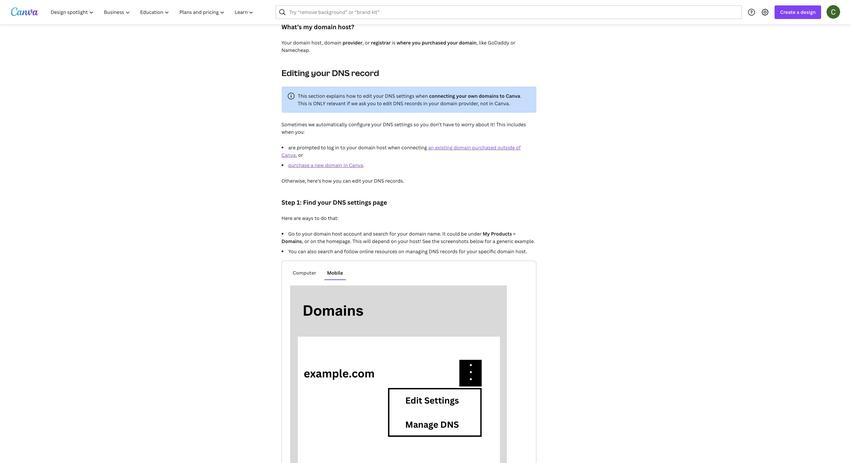 Task type: describe. For each thing, give the bounding box(es) containing it.
will
[[363, 238, 371, 245]]

only
[[313, 100, 326, 107]]

domain down configure
[[358, 144, 375, 151]]

log
[[327, 144, 334, 151]]

edit for records.
[[352, 178, 361, 184]]

configure
[[349, 121, 370, 128]]

it
[[442, 231, 446, 237]]

or up purchase
[[298, 152, 303, 158]]

your inside sometimes we automatically configure your dns settings so you don't have to worry about it! this includes when you:
[[371, 121, 382, 128]]

when for to
[[388, 144, 400, 151]]

or inside , like godaddy or namecheap.
[[511, 39, 516, 46]]

to inside sometimes we automatically configure your dns settings so you don't have to worry about it! this includes when you:
[[455, 121, 460, 128]]

domain left like
[[459, 39, 477, 46]]

2 vertical spatial settings
[[347, 198, 371, 207]]

purchase a new domain in canva link
[[288, 162, 363, 169]]

generic
[[497, 238, 513, 245]]

do
[[321, 215, 327, 222]]

products
[[491, 231, 512, 237]]

automatically
[[316, 121, 347, 128]]

purchase a new domain in canva .
[[288, 162, 364, 169]]

>
[[513, 231, 516, 237]]

domain right host,
[[324, 39, 342, 46]]

go to your domain host account and search for your domain name. it could be under my products > domains , or on the homepage. this will depend on your host! see the screenshots below for a generic example.
[[282, 231, 535, 245]]

if
[[347, 100, 350, 107]]

1 vertical spatial can
[[298, 248, 306, 255]]

managing
[[406, 248, 428, 255]]

account
[[343, 231, 362, 237]]

0 vertical spatial how
[[346, 93, 356, 99]]

or left registrar on the top left
[[365, 39, 370, 46]]

0 vertical spatial settings
[[396, 93, 414, 99]]

under
[[468, 231, 482, 237]]

this left section
[[298, 93, 307, 99]]

your domain host, domain provider , or registrar is where you purchased your domain
[[282, 39, 477, 46]]

name.
[[427, 231, 441, 237]]

1 vertical spatial are
[[294, 215, 301, 222]]

0 vertical spatial host
[[377, 144, 387, 151]]

host,
[[312, 39, 323, 46]]

about
[[476, 121, 489, 128]]

Try "remove background" or "brand kit" search field
[[289, 6, 738, 19]]

be
[[461, 231, 467, 237]]

and inside go to your domain host account and search for your domain name. it could be under my products > domains , or on the homepage. this will depend on your host! see the screenshots below for a generic example.
[[363, 231, 372, 237]]

ask
[[359, 100, 366, 107]]

purchased inside the an existing domain purchased outside of canva
[[472, 144, 496, 151]]

are prompted to log in to your domain host when connecting
[[288, 144, 428, 151]]

create a design
[[780, 9, 816, 15]]

dns inside sometimes we automatically configure your dns settings so you don't have to worry about it! this includes when you:
[[383, 121, 393, 128]]

your
[[282, 39, 292, 46]]

to inside go to your domain host account and search for your domain name. it could be under my products > domains , or on the homepage. this will depend on your host! see the screenshots below for a generic example.
[[296, 231, 301, 237]]

godaddy
[[488, 39, 509, 46]]

an
[[428, 144, 434, 151]]

an existing domain purchased outside of canva link
[[282, 144, 521, 158]]

you right the "where"
[[412, 39, 421, 46]]

could
[[447, 231, 460, 237]]

a for purchase
[[311, 162, 313, 169]]

namecheap.
[[282, 47, 310, 53]]

host?
[[338, 23, 354, 31]]

purchase
[[288, 162, 310, 169]]

design
[[801, 9, 816, 15]]

when inside sometimes we automatically configure your dns settings so you don't have to worry about it! this includes when you:
[[282, 129, 294, 135]]

domains
[[479, 93, 499, 99]]

when for edit
[[416, 93, 428, 99]]

you inside . this is only relevant if we ask you to edit dns records in your domain provider, not in canva.
[[367, 100, 376, 107]]

so
[[414, 121, 419, 128]]

sometimes we automatically configure your dns settings so you don't have to worry about it! this includes when you:
[[282, 121, 526, 135]]

new
[[315, 162, 324, 169]]

also
[[307, 248, 317, 255]]

where
[[397, 39, 411, 46]]

records.
[[385, 178, 404, 184]]

in down this section explains how to edit your dns settings when connecting your own domains to canva
[[423, 100, 427, 107]]

it!
[[490, 121, 495, 128]]

create a design button
[[775, 5, 821, 19]]

top level navigation element
[[46, 5, 259, 19]]

to left log
[[321, 144, 326, 151]]

editing
[[282, 67, 309, 78]]

to up the ask
[[357, 93, 362, 99]]

1 horizontal spatial on
[[391, 238, 397, 245]]

follow
[[344, 248, 358, 255]]

page
[[373, 198, 387, 207]]

. inside . this is only relevant if we ask you to edit dns records in your domain provider, not in canva.
[[520, 93, 521, 99]]

relevant
[[327, 100, 346, 107]]

computer button
[[290, 267, 319, 280]]

mobile
[[327, 270, 343, 276]]

connecting for settings
[[429, 93, 455, 99]]

search inside go to your domain host account and search for your domain name. it could be under my products > domains , or on the homepage. this will depend on your host! see the screenshots below for a generic example.
[[373, 231, 388, 237]]

registrar
[[371, 39, 391, 46]]

. this is only relevant if we ask you to edit dns records in your domain provider, not in canva.
[[298, 93, 521, 107]]

0 horizontal spatial on
[[310, 238, 316, 245]]

includes
[[507, 121, 526, 128]]

1 horizontal spatial canva
[[349, 162, 363, 169]]

have
[[443, 121, 454, 128]]

resources
[[375, 248, 397, 255]]

, inside , like godaddy or namecheap.
[[477, 39, 478, 46]]

otherwise,
[[282, 178, 306, 184]]

to inside . this is only relevant if we ask you to edit dns records in your domain provider, not in canva.
[[377, 100, 382, 107]]

2 horizontal spatial canva
[[506, 93, 520, 99]]

host!
[[410, 238, 421, 245]]

sometimes
[[282, 121, 307, 128]]

domain right my
[[314, 23, 337, 31]]

otherwise, here's how you can edit your dns records.
[[282, 178, 404, 184]]

you can also search and follow online resources on managing dns records for your specific domain host.
[[288, 248, 527, 255]]

here are ways to do that:
[[282, 215, 339, 222]]

screenshots
[[441, 238, 469, 245]]

homepage.
[[326, 238, 351, 245]]

to left do
[[315, 215, 320, 222]]

1 vertical spatial .
[[363, 162, 364, 169]]

section
[[308, 93, 325, 99]]



Task type: vqa. For each thing, say whether or not it's contained in the screenshot.
templates
no



Task type: locate. For each thing, give the bounding box(es) containing it.
connecting for host
[[401, 144, 427, 151]]

the
[[317, 238, 325, 245], [432, 238, 440, 245]]

you
[[288, 248, 297, 255]]

you right the ask
[[367, 100, 376, 107]]

a inside dropdown button
[[797, 9, 800, 15]]

1 vertical spatial and
[[334, 248, 343, 255]]

settings left so
[[394, 121, 413, 128]]

how right here's
[[322, 178, 332, 184]]

. down are prompted to log in to your domain host when connecting
[[363, 162, 364, 169]]

1 horizontal spatial edit
[[363, 93, 372, 99]]

when down sometimes we automatically configure your dns settings so you don't have to worry about it! this includes when you:
[[388, 144, 400, 151]]

1 vertical spatial purchased
[[472, 144, 496, 151]]

1 vertical spatial search
[[318, 248, 333, 255]]

record
[[351, 67, 379, 78]]

a down products
[[493, 238, 495, 245]]

dns inside . this is only relevant if we ask you to edit dns records in your domain provider, not in canva.
[[393, 100, 403, 107]]

specific
[[478, 248, 496, 255]]

or up the also
[[304, 238, 309, 245]]

for up "depend"
[[389, 231, 396, 237]]

0 horizontal spatial we
[[308, 121, 315, 128]]

2 vertical spatial canva
[[349, 162, 363, 169]]

to up canva.
[[500, 93, 505, 99]]

1 vertical spatial host
[[332, 231, 342, 237]]

we inside sometimes we automatically configure your dns settings so you don't have to worry about it! this includes when you:
[[308, 121, 315, 128]]

what's
[[282, 23, 302, 31]]

, inside go to your domain host account and search for your domain name. it could be under my products > domains , or on the homepage. this will depend on your host! see the screenshots below for a generic example.
[[302, 238, 303, 245]]

own
[[468, 93, 478, 99]]

on left managing
[[399, 248, 404, 255]]

when up so
[[416, 93, 428, 99]]

this inside . this is only relevant if we ask you to edit dns records in your domain provider, not in canva.
[[298, 100, 307, 107]]

, left registrar on the top left
[[363, 39, 364, 46]]

settings inside sometimes we automatically configure your dns settings so you don't have to worry about it! this includes when you:
[[394, 121, 413, 128]]

purchased right the "where"
[[422, 39, 446, 46]]

this right it!
[[496, 121, 506, 128]]

search right the also
[[318, 248, 333, 255]]

records down this section explains how to edit your dns settings when connecting your own domains to canva
[[405, 100, 422, 107]]

2 vertical spatial a
[[493, 238, 495, 245]]

2 horizontal spatial for
[[485, 238, 492, 245]]

domain inside the an existing domain purchased outside of canva
[[454, 144, 471, 151]]

find
[[303, 198, 316, 207]]

1 horizontal spatial .
[[520, 93, 521, 99]]

0 horizontal spatial and
[[334, 248, 343, 255]]

, down 'ways'
[[302, 238, 303, 245]]

on
[[310, 238, 316, 245], [391, 238, 397, 245], [399, 248, 404, 255]]

, left like
[[477, 39, 478, 46]]

what's my domain host?
[[282, 23, 354, 31]]

to right log
[[341, 144, 345, 151]]

host inside go to your domain host account and search for your domain name. it could be under my products > domains , or on the homepage. this will depend on your host! see the screenshots below for a generic example.
[[332, 231, 342, 237]]

search
[[373, 231, 388, 237], [318, 248, 333, 255]]

example.
[[515, 238, 535, 245]]

0 vertical spatial a
[[797, 9, 800, 15]]

domain down generic at bottom
[[497, 248, 514, 255]]

, like godaddy or namecheap.
[[282, 39, 516, 53]]

0 vertical spatial records
[[405, 100, 422, 107]]

1 vertical spatial is
[[308, 100, 312, 107]]

here's
[[307, 178, 321, 184]]

here
[[282, 215, 292, 222]]

0 horizontal spatial a
[[311, 162, 313, 169]]

or right godaddy
[[511, 39, 516, 46]]

are right the "here"
[[294, 215, 301, 222]]

1 horizontal spatial a
[[493, 238, 495, 245]]

domain inside . this is only relevant if we ask you to edit dns records in your domain provider, not in canva.
[[440, 100, 458, 107]]

, or
[[296, 152, 303, 158]]

depend
[[372, 238, 390, 245]]

1 the from the left
[[317, 238, 325, 245]]

1 vertical spatial we
[[308, 121, 315, 128]]

can right you
[[298, 248, 306, 255]]

to right the ask
[[377, 100, 382, 107]]

how
[[346, 93, 356, 99], [322, 178, 332, 184]]

computer
[[293, 270, 316, 276]]

1 vertical spatial settings
[[394, 121, 413, 128]]

canva up purchase
[[282, 152, 296, 158]]

this section explains how to edit your dns settings when connecting your own domains to canva
[[298, 93, 520, 99]]

0 horizontal spatial connecting
[[401, 144, 427, 151]]

canva inside the an existing domain purchased outside of canva
[[282, 152, 296, 158]]

to right have
[[455, 121, 460, 128]]

0 horizontal spatial for
[[389, 231, 396, 237]]

host down sometimes we automatically configure your dns settings so you don't have to worry about it! this includes when you:
[[377, 144, 387, 151]]

my
[[483, 231, 490, 237]]

explains
[[326, 93, 345, 99]]

in right log
[[335, 144, 339, 151]]

0 horizontal spatial records
[[405, 100, 422, 107]]

connecting left an
[[401, 144, 427, 151]]

edit up the ask
[[363, 93, 372, 99]]

can up step 1: find your dns settings page at the top left
[[343, 178, 351, 184]]

a left design
[[797, 9, 800, 15]]

your
[[447, 39, 458, 46], [311, 67, 330, 78], [373, 93, 384, 99], [456, 93, 467, 99], [429, 100, 439, 107], [371, 121, 382, 128], [347, 144, 357, 151], [362, 178, 373, 184], [318, 198, 331, 207], [302, 231, 312, 237], [397, 231, 408, 237], [398, 238, 408, 245], [467, 248, 477, 255]]

host up homepage.
[[332, 231, 342, 237]]

0 horizontal spatial can
[[298, 248, 306, 255]]

2 horizontal spatial edit
[[383, 100, 392, 107]]

1 horizontal spatial host
[[377, 144, 387, 151]]

1 horizontal spatial records
[[440, 248, 458, 255]]

this left only
[[298, 100, 307, 107]]

canva up canva.
[[506, 93, 520, 99]]

edit
[[363, 93, 372, 99], [383, 100, 392, 107], [352, 178, 361, 184]]

canva
[[506, 93, 520, 99], [282, 152, 296, 158], [349, 162, 363, 169]]

2 horizontal spatial on
[[399, 248, 404, 255]]

domain right new at left top
[[325, 162, 342, 169]]

1 vertical spatial canva
[[282, 152, 296, 158]]

like
[[479, 39, 487, 46]]

a for create
[[797, 9, 800, 15]]

0 horizontal spatial when
[[282, 129, 294, 135]]

1 horizontal spatial and
[[363, 231, 372, 237]]

0 vertical spatial are
[[288, 144, 296, 151]]

to
[[357, 93, 362, 99], [500, 93, 505, 99], [377, 100, 382, 107], [455, 121, 460, 128], [321, 144, 326, 151], [341, 144, 345, 151], [315, 215, 320, 222], [296, 231, 301, 237]]

. up includes
[[520, 93, 521, 99]]

is inside . this is only relevant if we ask you to edit dns records in your domain provider, not in canva.
[[308, 100, 312, 107]]

0 vertical spatial when
[[416, 93, 428, 99]]

for down screenshots
[[459, 248, 466, 255]]

when
[[416, 93, 428, 99], [282, 129, 294, 135], [388, 144, 400, 151]]

the left homepage.
[[317, 238, 325, 245]]

outside
[[498, 144, 515, 151]]

settings up so
[[396, 93, 414, 99]]

0 vertical spatial canva
[[506, 93, 520, 99]]

christina overa image
[[827, 5, 840, 19]]

this inside go to your domain host account and search for your domain name. it could be under my products > domains , or on the homepage. this will depend on your host! see the screenshots below for a generic example.
[[353, 238, 362, 245]]

in
[[423, 100, 427, 107], [489, 100, 493, 107], [335, 144, 339, 151], [344, 162, 348, 169]]

provider,
[[459, 100, 479, 107]]

in up otherwise, here's how you can edit your dns records.
[[344, 162, 348, 169]]

in right not
[[489, 100, 493, 107]]

1 horizontal spatial connecting
[[429, 93, 455, 99]]

0 vertical spatial and
[[363, 231, 372, 237]]

this inside sometimes we automatically configure your dns settings so you don't have to worry about it! this includes when you:
[[496, 121, 506, 128]]

canva down are prompted to log in to your domain host when connecting
[[349, 162, 363, 169]]

we right sometimes at the top left of page
[[308, 121, 315, 128]]

and up will
[[363, 231, 372, 237]]

2 vertical spatial edit
[[352, 178, 361, 184]]

2 horizontal spatial when
[[416, 93, 428, 99]]

0 horizontal spatial search
[[318, 248, 333, 255]]

0 vertical spatial is
[[392, 39, 396, 46]]

edit inside . this is only relevant if we ask you to edit dns records in your domain provider, not in canva.
[[383, 100, 392, 107]]

1 vertical spatial records
[[440, 248, 458, 255]]

1 vertical spatial when
[[282, 129, 294, 135]]

a left new at left top
[[311, 162, 313, 169]]

step 1: find your dns settings page
[[282, 198, 387, 207]]

step
[[282, 198, 295, 207]]

is
[[392, 39, 396, 46], [308, 100, 312, 107]]

2 vertical spatial for
[[459, 248, 466, 255]]

0 horizontal spatial how
[[322, 178, 332, 184]]

host
[[377, 144, 387, 151], [332, 231, 342, 237]]

records down screenshots
[[440, 248, 458, 255]]

2 vertical spatial when
[[388, 144, 400, 151]]

0 horizontal spatial host
[[332, 231, 342, 237]]

edit up step 1: find your dns settings page at the top left
[[352, 178, 361, 184]]

2 the from the left
[[432, 238, 440, 245]]

you inside sometimes we automatically configure your dns settings so you don't have to worry about it! this includes when you:
[[420, 121, 429, 128]]

are left prompted in the left of the page
[[288, 144, 296, 151]]

1 vertical spatial how
[[322, 178, 332, 184]]

1 horizontal spatial search
[[373, 231, 388, 237]]

the down name.
[[432, 238, 440, 245]]

1 vertical spatial a
[[311, 162, 313, 169]]

0 horizontal spatial is
[[308, 100, 312, 107]]

editing your dns record
[[282, 67, 379, 78]]

my
[[303, 23, 312, 31]]

domain right 'existing'
[[454, 144, 471, 151]]

records
[[405, 100, 422, 107], [440, 248, 458, 255]]

on up resources
[[391, 238, 397, 245]]

and down homepage.
[[334, 248, 343, 255]]

or inside go to your domain host account and search for your domain name. it could be under my products > domains , or on the homepage. this will depend on your host! see the screenshots below for a generic example.
[[304, 238, 309, 245]]

existing
[[435, 144, 453, 151]]

a inside go to your domain host account and search for your domain name. it could be under my products > domains , or on the homepage. this will depend on your host! see the screenshots below for a generic example.
[[493, 238, 495, 245]]

domain up the namecheap.
[[293, 39, 310, 46]]

1 horizontal spatial when
[[388, 144, 400, 151]]

is left the "where"
[[392, 39, 396, 46]]

we inside . this is only relevant if we ask you to edit dns records in your domain provider, not in canva.
[[351, 100, 358, 107]]

below
[[470, 238, 484, 245]]

connecting
[[429, 93, 455, 99], [401, 144, 427, 151]]

0 horizontal spatial the
[[317, 238, 325, 245]]

0 vertical spatial .
[[520, 93, 521, 99]]

how up if
[[346, 93, 356, 99]]

a
[[797, 9, 800, 15], [311, 162, 313, 169], [493, 238, 495, 245]]

records inside . this is only relevant if we ask you to edit dns records in your domain provider, not in canva.
[[405, 100, 422, 107]]

domain left the provider,
[[440, 100, 458, 107]]

0 vertical spatial edit
[[363, 93, 372, 99]]

0 horizontal spatial canva
[[282, 152, 296, 158]]

you right so
[[420, 121, 429, 128]]

1 horizontal spatial purchased
[[472, 144, 496, 151]]

settings left page
[[347, 198, 371, 207]]

0 vertical spatial we
[[351, 100, 358, 107]]

online
[[359, 248, 374, 255]]

mobile button
[[324, 267, 346, 280]]

to right 'go'
[[296, 231, 301, 237]]

1 horizontal spatial the
[[432, 238, 440, 245]]

1 horizontal spatial we
[[351, 100, 358, 107]]

1 horizontal spatial how
[[346, 93, 356, 99]]

domain up host! at the left bottom of page
[[409, 231, 426, 237]]

ways
[[302, 215, 313, 222]]

1:
[[297, 198, 302, 207]]

1 horizontal spatial is
[[392, 39, 396, 46]]

this down account
[[353, 238, 362, 245]]

edit down this section explains how to edit your dns settings when connecting your own domains to canva
[[383, 100, 392, 107]]

2 horizontal spatial a
[[797, 9, 800, 15]]

1 horizontal spatial for
[[459, 248, 466, 255]]

is left only
[[308, 100, 312, 107]]

edit for settings
[[363, 93, 372, 99]]

on up the also
[[310, 238, 316, 245]]

purchased left outside
[[472, 144, 496, 151]]

an existing domain purchased outside of canva
[[282, 144, 521, 158]]

domains
[[282, 238, 302, 245]]

0 vertical spatial for
[[389, 231, 396, 237]]

your inside . this is only relevant if we ask you to edit dns records in your domain provider, not in canva.
[[429, 100, 439, 107]]

1 vertical spatial for
[[485, 238, 492, 245]]

, up purchase
[[296, 152, 297, 158]]

0 vertical spatial can
[[343, 178, 351, 184]]

0 horizontal spatial edit
[[352, 178, 361, 184]]

0 vertical spatial search
[[373, 231, 388, 237]]

worry
[[461, 121, 475, 128]]

you
[[412, 39, 421, 46], [367, 100, 376, 107], [420, 121, 429, 128], [333, 178, 342, 184]]

1 horizontal spatial can
[[343, 178, 351, 184]]

0 horizontal spatial .
[[363, 162, 364, 169]]

we right if
[[351, 100, 358, 107]]

1 vertical spatial connecting
[[401, 144, 427, 151]]

not
[[480, 100, 488, 107]]

create
[[780, 9, 796, 15]]

when down sometimes at the top left of page
[[282, 129, 294, 135]]

0 horizontal spatial purchased
[[422, 39, 446, 46]]

that:
[[328, 215, 339, 222]]

connecting up don't
[[429, 93, 455, 99]]

prompted
[[297, 144, 320, 151]]

canva.
[[495, 100, 510, 107]]

for down my
[[485, 238, 492, 245]]

search up "depend"
[[373, 231, 388, 237]]

domain down do
[[314, 231, 331, 237]]

1 vertical spatial edit
[[383, 100, 392, 107]]

you:
[[295, 129, 305, 135]]

0 vertical spatial purchased
[[422, 39, 446, 46]]

of
[[516, 144, 521, 151]]

you down purchase a new domain in canva .
[[333, 178, 342, 184]]

don't
[[430, 121, 442, 128]]

0 vertical spatial connecting
[[429, 93, 455, 99]]



